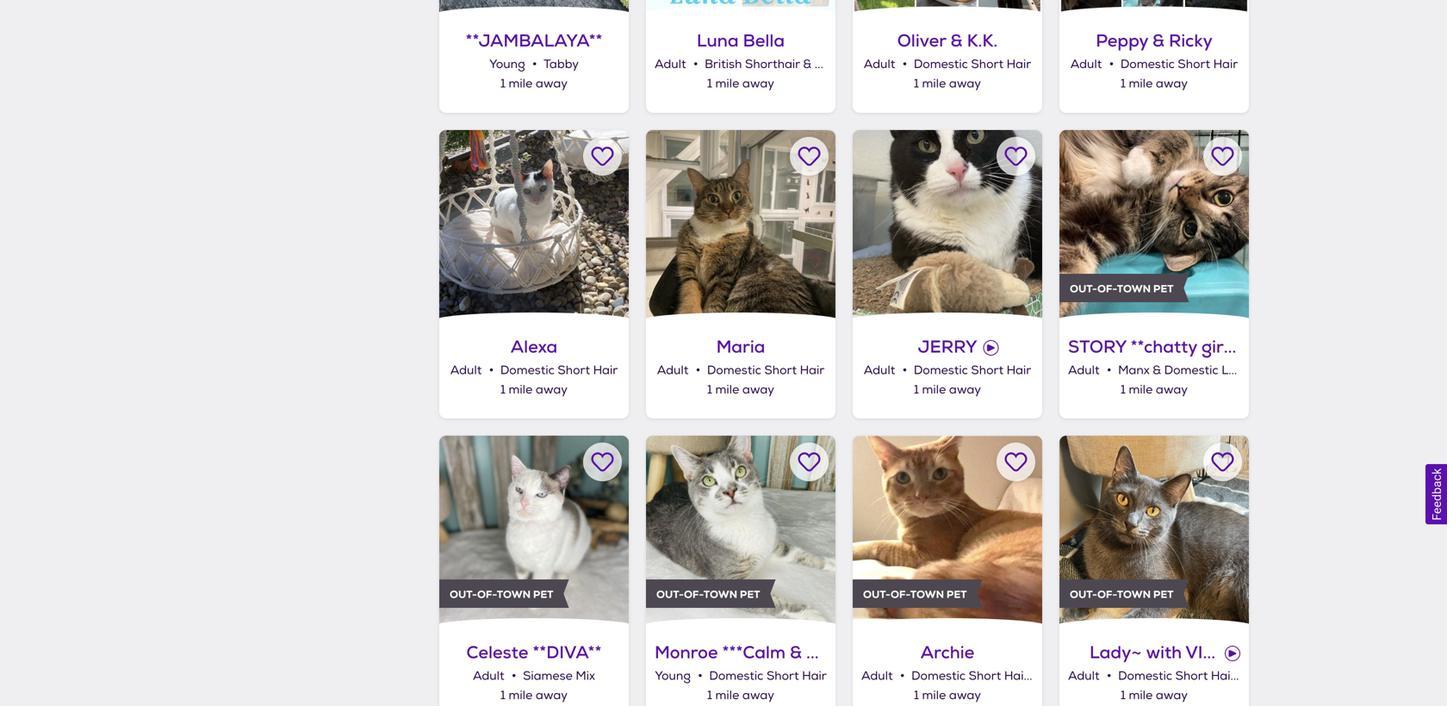 Task type: describe. For each thing, give the bounding box(es) containing it.
celeste **diva**
[[467, 642, 602, 664]]

mile for celeste **diva**
[[509, 689, 533, 704]]

1 mile away for story **chatty girl**
[[1121, 382, 1188, 397]]

mile for **jambalaya**
[[509, 76, 533, 91]]

out-of-town pet for monroe
[[657, 588, 760, 602]]

away down lady~ with video
[[1156, 689, 1188, 704]]

out- for monroe
[[657, 588, 684, 602]]

out-of-town pet up archie
[[863, 588, 967, 602]]

monroe
[[655, 642, 718, 664]]

away down jerry
[[949, 382, 981, 397]]

domestic for maria, adoptable cat, adult female domestic short hair, 1 mile away. image
[[707, 363, 762, 378]]

town for monroe
[[704, 588, 738, 602]]

domestic short hair mix for lady~ with video, adoptable cat, adult female domestic short hair mix, 1 mile away, has video, out-of-town pet. image
[[1119, 669, 1258, 684]]

short for maria
[[765, 363, 797, 378]]

monroe ***calm & affectionate***
[[655, 642, 932, 664]]

mile for archie
[[922, 689, 946, 704]]

1 mile away for oliver & k.k.
[[914, 76, 981, 91]]

town up lady~
[[1117, 588, 1151, 602]]

jerry
[[918, 336, 978, 358]]

adult for luna bella
[[655, 57, 686, 72]]

1 for maria
[[707, 382, 713, 397]]

young for **jambalaya**
[[489, 57, 525, 72]]

domestic for lady~ with video, adoptable cat, adult female domestic short hair mix, 1 mile away, has video, out-of-town pet. image
[[1119, 669, 1173, 684]]

adult for peppy & ricky
[[1071, 57, 1102, 72]]

story **chatty girl**, adoptable cat, adult female manx & domestic long hair mix, 1 mile away, out-of-town pet. image
[[1060, 130, 1249, 320]]

of- for story
[[1098, 282, 1117, 296]]

out-of-town pet up lady~
[[1070, 588, 1174, 602]]

adult for alexa
[[450, 363, 482, 378]]

has video image
[[984, 340, 999, 356]]

has video image
[[1225, 646, 1241, 662]]

long
[[1222, 363, 1251, 378]]

mile for alexa
[[509, 382, 533, 397]]

luna bella, adoptable cat, adult female british shorthair & domestic short hair mix, 1 mile away. image
[[646, 0, 836, 13]]

away for oliver & k.k.
[[949, 76, 981, 91]]

of- up affectionate***
[[891, 588, 911, 602]]

& right ***calm
[[790, 642, 802, 664]]

domestic short hair for alexa
[[501, 363, 618, 378]]

peppy & ricky, adoptable cat, adult female domestic short hair, 1 mile away. image
[[1060, 0, 1249, 13]]

oliver & k.k., adoptable cat, adult female domestic short hair, 1 mile away. image
[[853, 0, 1043, 13]]

hair for maria, adoptable cat, adult female domestic short hair, 1 mile away. image
[[800, 363, 825, 378]]

domestic right the shorthair
[[815, 57, 869, 72]]

1 for story **chatty girl**
[[1121, 382, 1126, 397]]

**jambalaya**
[[466, 29, 603, 52]]

mile for peppy & ricky
[[1129, 76, 1153, 91]]

1 mile away for alexa
[[501, 382, 568, 397]]

domestic for monroe ***calm & affectionate***, adoptable cat, young female domestic short hair, 1 mile away, out-of-town pet. image
[[709, 669, 764, 684]]

mile down jerry
[[922, 382, 946, 397]]

out- for celeste
[[450, 588, 477, 602]]

young for monroe ***calm & affectionate***
[[655, 669, 691, 684]]

out-of-town pet for celeste
[[450, 588, 554, 602]]

**jambalaya**, adoptable cat, young male tabby, 1 mile away, out-of-town pet. image
[[439, 0, 629, 13]]

bella
[[743, 29, 785, 52]]

pet up archie
[[947, 588, 967, 602]]

**chatty
[[1131, 336, 1198, 358]]

domestic short hair for maria
[[707, 363, 825, 378]]

pet for ***calm
[[740, 588, 760, 602]]

1 mile away for peppy & ricky
[[1121, 76, 1188, 91]]

1 for alexa
[[501, 382, 506, 397]]

domestic short hair for oliver & k.k.
[[914, 57, 1032, 72]]

lady~ with video
[[1090, 642, 1241, 664]]

celeste
[[467, 642, 528, 664]]

british
[[705, 57, 742, 72]]

luna
[[697, 29, 739, 52]]

1 for peppy & ricky
[[1121, 76, 1126, 91]]

1 mile away for celeste **diva**
[[501, 689, 568, 704]]

maria, adoptable cat, adult female domestic short hair, 1 mile away. image
[[646, 130, 836, 320]]

of- for celeste
[[477, 588, 497, 602]]

ricky
[[1169, 29, 1213, 52]]

girl**
[[1202, 336, 1242, 358]]

away for archie
[[949, 689, 981, 704]]

out-of-town pet for story
[[1070, 282, 1174, 296]]

video
[[1186, 642, 1241, 664]]

1 for archie
[[914, 689, 919, 704]]

1 mile away for monroe ***calm & affectionate***
[[707, 689, 775, 704]]

pet for **diva**
[[533, 588, 554, 602]]

lady~ with video, adoptable cat, adult female domestic short hair mix, 1 mile away, has video, out-of-town pet. image
[[1060, 436, 1249, 626]]

jerry, adoptable cat, adult male domestic short hair, 1 mile away, has video. image
[[853, 130, 1043, 320]]



Task type: locate. For each thing, give the bounding box(es) containing it.
of- up lady~
[[1098, 588, 1117, 602]]

young
[[489, 57, 525, 72], [655, 669, 691, 684]]

oliver & k.k.
[[898, 29, 998, 52]]

away down k.k.
[[949, 76, 981, 91]]

mile for story **chatty girl**
[[1129, 382, 1153, 397]]

away down ***calm
[[743, 689, 775, 704]]

short for alexa
[[558, 363, 590, 378]]

1 for monroe ***calm & affectionate***
[[707, 689, 713, 704]]

domestic down "alexa"
[[501, 363, 555, 378]]

archie
[[921, 642, 975, 664]]

of- up the 'celeste'
[[477, 588, 497, 602]]

adult for story **chatty girl**
[[1068, 363, 1100, 378]]

domestic for alexa, adoptable cat, adult female domestic short hair, 1 mile away. image
[[501, 363, 555, 378]]

1 mile away down siamese
[[501, 689, 568, 704]]

domestic for oliver & k.k., adoptable cat, adult female domestic short hair, 1 mile away. image
[[914, 57, 968, 72]]

young down monroe
[[655, 669, 691, 684]]

mile for monroe ***calm & affectionate***
[[716, 689, 740, 704]]

domestic short hair for peppy & ricky
[[1121, 57, 1238, 72]]

away down the shorthair
[[743, 76, 775, 91]]

1 mile away for luna bella
[[707, 76, 775, 91]]

1 mile away down maria
[[707, 382, 775, 397]]

out-of-town pet
[[1070, 282, 1174, 296], [450, 588, 554, 602], [657, 588, 760, 602], [863, 588, 967, 602], [1070, 588, 1174, 602]]

adult for archie
[[862, 669, 893, 684]]

away for **jambalaya**
[[536, 76, 568, 91]]

away down "alexa"
[[536, 382, 568, 397]]

domestic down jerry
[[914, 363, 968, 378]]

0 horizontal spatial young
[[489, 57, 525, 72]]

away for story **chatty girl**
[[1156, 382, 1188, 397]]

domestic down the **chatty
[[1165, 363, 1219, 378]]

pet up ***calm
[[740, 588, 760, 602]]

domestic down oliver & k.k.
[[914, 57, 968, 72]]

adult for maria
[[657, 363, 689, 378]]

domestic down ***calm
[[709, 669, 764, 684]]

lady~
[[1090, 642, 1142, 664]]

1 for celeste **diva**
[[501, 689, 506, 704]]

domestic short hair down ***calm
[[709, 669, 827, 684]]

away
[[536, 76, 568, 91], [743, 76, 775, 91], [949, 76, 981, 91], [1156, 76, 1188, 91], [536, 382, 568, 397], [743, 382, 775, 397], [949, 382, 981, 397], [1156, 382, 1188, 397], [536, 689, 568, 704], [743, 689, 775, 704], [949, 689, 981, 704], [1156, 689, 1188, 704]]

1 mile away down british at the top
[[707, 76, 775, 91]]

1 mile away for maria
[[707, 382, 775, 397]]

oliver
[[898, 29, 947, 52]]

mile for maria
[[716, 382, 740, 397]]

pet up the **chatty
[[1154, 282, 1174, 296]]

away for luna bella
[[743, 76, 775, 91]]

& for oliver
[[951, 29, 963, 52]]

away down manx & domestic long hair mix
[[1156, 382, 1188, 397]]

mile down oliver
[[922, 76, 946, 91]]

away down the tabby
[[536, 76, 568, 91]]

out- up monroe
[[657, 588, 684, 602]]

away down siamese
[[536, 689, 568, 704]]

away down peppy & ricky
[[1156, 76, 1188, 91]]

affectionate***
[[807, 642, 932, 664]]

***calm
[[723, 642, 786, 664]]

town up story **chatty girl**
[[1117, 282, 1151, 296]]

mile down manx
[[1129, 382, 1153, 397]]

out-of-town pet up monroe
[[657, 588, 760, 602]]

1 mile away
[[501, 76, 568, 91], [707, 76, 775, 91], [914, 76, 981, 91], [1121, 76, 1188, 91], [501, 382, 568, 397], [707, 382, 775, 397], [914, 382, 981, 397], [1121, 382, 1188, 397], [501, 689, 568, 704], [707, 689, 775, 704], [914, 689, 981, 704], [1121, 689, 1188, 704]]

tabby
[[544, 57, 579, 72]]

town up archie
[[911, 588, 944, 602]]

town for celeste
[[497, 588, 531, 602]]

manx & domestic long hair mix
[[1119, 363, 1301, 378]]

of- for monroe
[[684, 588, 704, 602]]

town for story
[[1117, 282, 1151, 296]]

1 domestic short hair mix from the left
[[912, 669, 1051, 684]]

away down maria
[[743, 382, 775, 397]]

short for peppy & ricky
[[1178, 57, 1211, 72]]

siamese mix
[[523, 669, 595, 684]]

1 mile away down "alexa"
[[501, 382, 568, 397]]

1 horizontal spatial domestic short hair mix
[[1119, 669, 1258, 684]]

out- up story
[[1070, 282, 1098, 296]]

**diva**
[[533, 642, 602, 664]]

domestic down with on the right bottom of the page
[[1119, 669, 1173, 684]]

domestic short hair down ricky
[[1121, 57, 1238, 72]]

& left k.k.
[[951, 29, 963, 52]]

story **chatty girl**
[[1068, 336, 1242, 358]]

domestic short hair down has video image
[[914, 363, 1032, 378]]

away for celeste **diva**
[[536, 689, 568, 704]]

0 vertical spatial young
[[489, 57, 525, 72]]

domestic for jerry, adoptable cat, adult male domestic short hair, 1 mile away, has video. image in the top right of the page
[[914, 363, 968, 378]]

& right the shorthair
[[803, 57, 812, 72]]

pet up celeste **diva**
[[533, 588, 554, 602]]

1 mile away down manx
[[1121, 382, 1188, 397]]

1 mile away down the tabby
[[501, 76, 568, 91]]

1 mile away down peppy & ricky
[[1121, 76, 1188, 91]]

domestic short hair mix
[[912, 669, 1051, 684], [1119, 669, 1258, 684]]

hair for peppy & ricky, adoptable cat, adult female domestic short hair, 1 mile away. image
[[1214, 57, 1238, 72]]

mile down siamese
[[509, 689, 533, 704]]

mile down with on the right bottom of the page
[[1129, 689, 1153, 704]]

1 mile away down oliver & k.k.
[[914, 76, 981, 91]]

1 for oliver & k.k.
[[914, 76, 919, 91]]

mile down maria
[[716, 382, 740, 397]]

domestic short hair mix down archie
[[912, 669, 1051, 684]]

mix
[[935, 57, 955, 72], [1281, 363, 1301, 378], [576, 669, 595, 684], [1032, 669, 1051, 684], [1239, 669, 1258, 684]]

& for peppy
[[1153, 29, 1165, 52]]

manx
[[1119, 363, 1150, 378]]

& left ricky
[[1153, 29, 1165, 52]]

domestic
[[815, 57, 869, 72], [914, 57, 968, 72], [1121, 57, 1175, 72], [501, 363, 555, 378], [707, 363, 762, 378], [914, 363, 968, 378], [1165, 363, 1219, 378], [709, 669, 764, 684], [912, 669, 966, 684], [1119, 669, 1173, 684]]

1 mile away for **jambalaya**
[[501, 76, 568, 91]]

domestic short hair down maria
[[707, 363, 825, 378]]

hair for jerry, adoptable cat, adult male domestic short hair, 1 mile away, has video. image in the top right of the page
[[1007, 363, 1032, 378]]

pet
[[1154, 282, 1174, 296], [533, 588, 554, 602], [740, 588, 760, 602], [947, 588, 967, 602], [1154, 588, 1174, 602]]

town
[[1117, 282, 1151, 296], [497, 588, 531, 602], [704, 588, 738, 602], [911, 588, 944, 602], [1117, 588, 1151, 602]]

story
[[1068, 336, 1127, 358]]

k.k.
[[967, 29, 998, 52]]

short
[[872, 57, 905, 72], [971, 57, 1004, 72], [1178, 57, 1211, 72], [558, 363, 590, 378], [765, 363, 797, 378], [971, 363, 1004, 378], [767, 669, 799, 684], [969, 669, 1001, 684], [1176, 669, 1208, 684]]

1 mile away down with on the right bottom of the page
[[1121, 689, 1188, 704]]

mile for luna bella
[[716, 76, 740, 91]]

of- up story
[[1098, 282, 1117, 296]]

domestic down peppy & ricky
[[1121, 57, 1175, 72]]

domestic down archie
[[912, 669, 966, 684]]

short for oliver & k.k.
[[971, 57, 1004, 72]]

alexa, adoptable cat, adult female domestic short hair, 1 mile away. image
[[439, 130, 629, 320]]

out-of-town pet up story
[[1070, 282, 1174, 296]]

domestic short hair down k.k.
[[914, 57, 1032, 72]]

of-
[[1098, 282, 1117, 296], [477, 588, 497, 602], [684, 588, 704, 602], [891, 588, 911, 602], [1098, 588, 1117, 602]]

adult for oliver & k.k.
[[864, 57, 896, 72]]

1 mile away down archie
[[914, 689, 981, 704]]

1 mile away down jerry
[[914, 382, 981, 397]]

pet up with on the right bottom of the page
[[1154, 588, 1174, 602]]

out-of-town pet up the 'celeste'
[[450, 588, 554, 602]]

british shorthair & domestic short hair mix
[[705, 57, 955, 72]]

of- up monroe
[[684, 588, 704, 602]]

away for monroe ***calm & affectionate***
[[743, 689, 775, 704]]

1 mile away for archie
[[914, 689, 981, 704]]

away for maria
[[743, 382, 775, 397]]

& right manx
[[1153, 363, 1162, 378]]

hair for monroe ***calm & affectionate***, adoptable cat, young female domestic short hair, 1 mile away, out-of-town pet. image
[[802, 669, 827, 684]]

with
[[1146, 642, 1182, 664]]

1 for luna bella
[[707, 76, 713, 91]]

domestic short hair for monroe ***calm & affectionate***
[[709, 669, 827, 684]]

2 domestic short hair mix from the left
[[1119, 669, 1258, 684]]

siamese
[[523, 669, 573, 684]]

mile
[[509, 76, 533, 91], [716, 76, 740, 91], [922, 76, 946, 91], [1129, 76, 1153, 91], [509, 382, 533, 397], [716, 382, 740, 397], [922, 382, 946, 397], [1129, 382, 1153, 397], [509, 689, 533, 704], [716, 689, 740, 704], [922, 689, 946, 704], [1129, 689, 1153, 704]]

adult for celeste **diva**
[[473, 669, 505, 684]]

town up the 'celeste'
[[497, 588, 531, 602]]

monroe ***calm & affectionate***, adoptable cat, young female domestic short hair, 1 mile away, out-of-town pet. image
[[646, 436, 836, 626]]

pet for **chatty
[[1154, 282, 1174, 296]]

1 for **jambalaya**
[[501, 76, 506, 91]]

domestic down maria
[[707, 363, 762, 378]]

out- up lady~
[[1070, 588, 1098, 602]]

1
[[501, 76, 506, 91], [707, 76, 713, 91], [914, 76, 919, 91], [1121, 76, 1126, 91], [501, 382, 506, 397], [707, 382, 713, 397], [914, 382, 919, 397], [1121, 382, 1126, 397], [501, 689, 506, 704], [707, 689, 713, 704], [914, 689, 919, 704], [1121, 689, 1126, 704]]

mile down "alexa"
[[509, 382, 533, 397]]

domestic for peppy & ricky, adoptable cat, adult female domestic short hair, 1 mile away. image
[[1121, 57, 1175, 72]]

peppy
[[1096, 29, 1149, 52]]

1 vertical spatial young
[[655, 669, 691, 684]]

mile down british at the top
[[716, 76, 740, 91]]

domestic short hair mix for archie, adoptable cat, adult male domestic short hair mix, 1 mile away, out-of-town pet. image
[[912, 669, 1051, 684]]

mile down archie
[[922, 689, 946, 704]]

out- up the 'celeste'
[[450, 588, 477, 602]]

domestic short hair down "alexa"
[[501, 363, 618, 378]]

hair
[[908, 57, 932, 72], [1007, 57, 1032, 72], [1214, 57, 1238, 72], [593, 363, 618, 378], [800, 363, 825, 378], [1007, 363, 1032, 378], [1254, 363, 1278, 378], [802, 669, 827, 684], [1005, 669, 1029, 684], [1211, 669, 1236, 684]]

maria
[[717, 336, 765, 358]]

short for monroe ***calm & affectionate***
[[767, 669, 799, 684]]

away down archie
[[949, 689, 981, 704]]

adult
[[655, 57, 686, 72], [864, 57, 896, 72], [1071, 57, 1102, 72], [450, 363, 482, 378], [657, 363, 689, 378], [864, 363, 896, 378], [1068, 363, 1100, 378], [473, 669, 505, 684], [862, 669, 893, 684], [1068, 669, 1100, 684]]

celeste **diva**, adoptable cat, adult female siamese mix, 1 mile away, out-of-town pet. image
[[439, 436, 629, 626]]

out- up affectionate***
[[863, 588, 891, 602]]

domestic short hair
[[914, 57, 1032, 72], [1121, 57, 1238, 72], [501, 363, 618, 378], [707, 363, 825, 378], [914, 363, 1032, 378], [709, 669, 827, 684]]

1 mile away down ***calm
[[707, 689, 775, 704]]

away for alexa
[[536, 382, 568, 397]]

out- for story
[[1070, 282, 1098, 296]]

peppy & ricky
[[1096, 29, 1213, 52]]

& for manx
[[1153, 363, 1162, 378]]

mile for oliver & k.k.
[[922, 76, 946, 91]]

mile down '**jambalaya**'
[[509, 76, 533, 91]]

domestic short hair mix down lady~ with video
[[1119, 669, 1258, 684]]

away for peppy & ricky
[[1156, 76, 1188, 91]]

town up ***calm
[[704, 588, 738, 602]]

short for archie
[[969, 669, 1001, 684]]

mile down peppy & ricky
[[1129, 76, 1153, 91]]

young down '**jambalaya**'
[[489, 57, 525, 72]]

1 horizontal spatial young
[[655, 669, 691, 684]]

archie, adoptable cat, adult male domestic short hair mix, 1 mile away, out-of-town pet. image
[[853, 436, 1043, 626]]

shorthair
[[745, 57, 800, 72]]

&
[[951, 29, 963, 52], [1153, 29, 1165, 52], [803, 57, 812, 72], [1153, 363, 1162, 378], [790, 642, 802, 664]]

luna bella
[[697, 29, 785, 52]]

domestic for archie, adoptable cat, adult male domestic short hair mix, 1 mile away, out-of-town pet. image
[[912, 669, 966, 684]]

out-
[[1070, 282, 1098, 296], [450, 588, 477, 602], [657, 588, 684, 602], [863, 588, 891, 602], [1070, 588, 1098, 602]]

alexa
[[511, 336, 558, 358]]

hair for alexa, adoptable cat, adult female domestic short hair, 1 mile away. image
[[593, 363, 618, 378]]

0 horizontal spatial domestic short hair mix
[[912, 669, 1051, 684]]

mile down ***calm
[[716, 689, 740, 704]]

hair for lady~ with video, adoptable cat, adult female domestic short hair mix, 1 mile away, has video, out-of-town pet. image
[[1211, 669, 1236, 684]]

hair for oliver & k.k., adoptable cat, adult female domestic short hair, 1 mile away. image
[[1007, 57, 1032, 72]]

hair for archie, adoptable cat, adult male domestic short hair mix, 1 mile away, out-of-town pet. image
[[1005, 669, 1029, 684]]



Task type: vqa. For each thing, say whether or not it's contained in the screenshot.
Winnie, adoptable Rabbit, Young Male American, 18 miles away. Image
no



